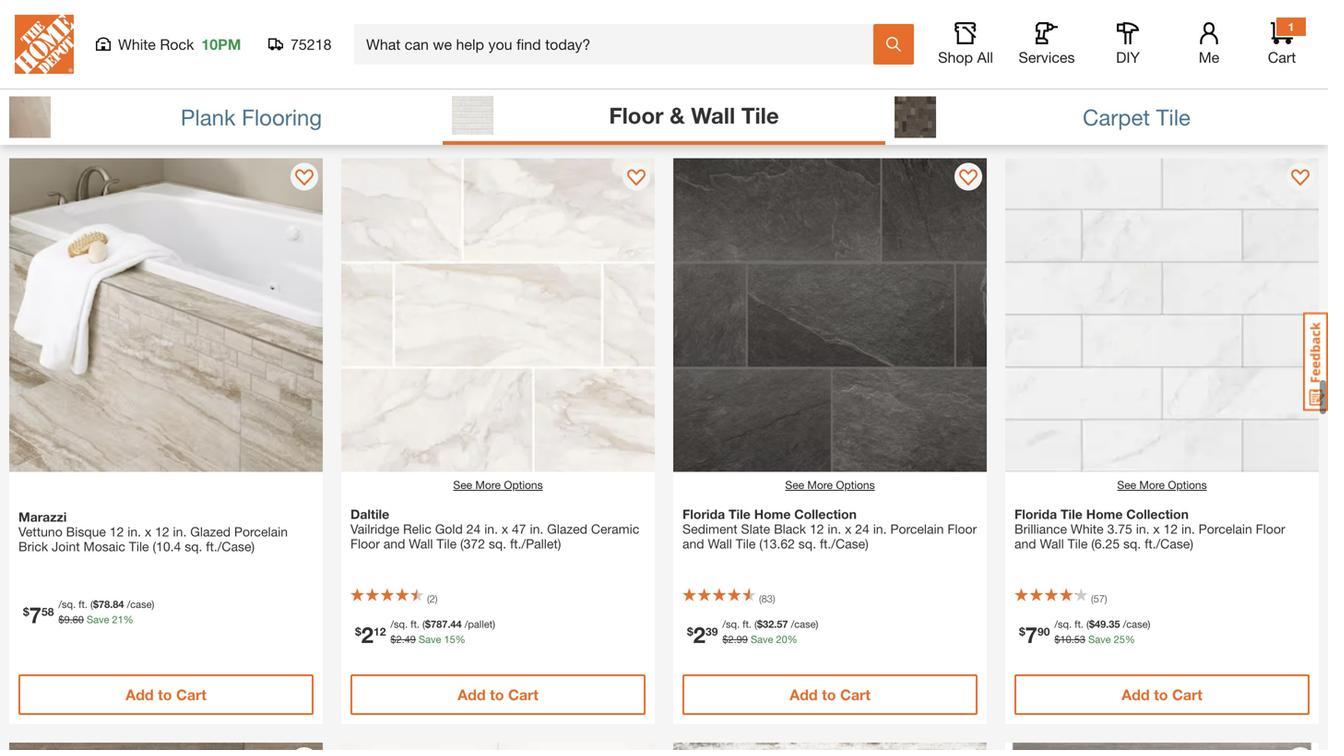 Task type: locate. For each thing, give the bounding box(es) containing it.
/case inside $ 7 58 /sq. ft. ( $ 78 . 84 /case ) $ 9 . 60 save 21 % add to cart
[[127, 598, 152, 610]]

gold
[[435, 521, 463, 537]]

add to cart up vintage lace 7.87 in. x 35.5 in. matte porcelain floor and wall tile (448 sq. ft./pallet) image
[[790, 686, 871, 704]]

3.75
[[1108, 521, 1133, 537]]

%
[[123, 49, 134, 61], [456, 49, 466, 61], [1120, 49, 1130, 61], [123, 613, 134, 625], [456, 633, 466, 645], [788, 633, 798, 645], [1126, 633, 1136, 645]]

7 left $ 9 . 63
[[1026, 37, 1038, 63]]

) right 66
[[493, 34, 495, 46]]

add for add to cart button on top of vintage lace 7.87 in. x 35.5 in. matte porcelain floor and wall tile (448 sq. ft./pallet) image
[[790, 686, 818, 704]]

53
[[1075, 633, 1086, 645]]

1 horizontal spatial 49
[[1095, 618, 1107, 630]]

39
[[374, 41, 386, 53], [706, 625, 718, 638]]

2 horizontal spatial 1
[[1289, 20, 1295, 33]]

0 horizontal spatial collection
[[795, 507, 857, 522]]

ft. inside 1 39 /sq. ft. ( $ 413 . 66 /pallet ) $ 1 . 79 save 22 %
[[411, 34, 420, 46]]

tile inside the daltile vailridge relic gold 24 in. x 47 in. glazed ceramic floor and wall tile (372 sq. ft./pallet)
[[437, 536, 457, 551]]

20 inside "$ 2 39 /sq. ft. ( $ 32 . 57 /case ) $ 2 . 99 save 20 %"
[[776, 633, 788, 645]]

2 and from the left
[[683, 536, 705, 551]]

1 see from the left
[[453, 478, 473, 491]]

( up $ 2 12 /sq. ft. ( $ 787 . 44 /pallet ) $ 2 . 49 save 15 %
[[427, 593, 430, 605]]

12 right black
[[810, 521, 824, 537]]

more up florida tile home collection brilliance white 3.75 in. x 12 in. porcelain floor and wall tile (6.25 sq. ft./case)
[[1140, 478, 1165, 491]]

0 horizontal spatial florida
[[683, 507, 725, 522]]

/case up diy
[[1123, 34, 1148, 46]]

ft./case) right 3.75
[[1145, 536, 1194, 551]]

more up the daltile vailridge relic gold 24 in. x 47 in. glazed ceramic floor and wall tile (372 sq. ft./pallet)
[[476, 478, 501, 491]]

2 display image from the left
[[1292, 169, 1310, 188]]

ft.
[[79, 34, 88, 46], [411, 34, 420, 46], [79, 598, 88, 610], [411, 618, 420, 630], [743, 618, 752, 630], [1075, 618, 1084, 630]]

display image for 7
[[1292, 169, 1310, 188]]

49
[[1095, 618, 1107, 630], [405, 633, 416, 645]]

sq. right (6.25
[[1124, 536, 1142, 551]]

0 horizontal spatial 24
[[467, 521, 481, 537]]

marazzi vettuno bisque 12 in. x 12 in. glazed porcelain brick joint mosaic tile (10.4 sq. ft./case)
[[18, 509, 288, 554]]

ft. up 60
[[79, 598, 88, 610]]

1 display image from the left
[[295, 169, 314, 188]]

% left rock
[[123, 49, 134, 61]]

0 horizontal spatial 57
[[777, 618, 788, 630]]

see more options link up the daltile vailridge relic gold 24 in. x 47 in. glazed ceramic floor and wall tile (372 sq. ft./pallet)
[[453, 477, 543, 493]]

add down diy
[[1122, 101, 1150, 119]]

add to cart down rock
[[126, 101, 207, 119]]

7 for $ 7 90 /sq. ft. ( $ 49 . 35 /case ) $ 10 . 53 save 25 %
[[1026, 621, 1038, 648]]

1 24 from the left
[[467, 521, 481, 537]]

florida inside florida tile home collection brilliance white 3.75 in. x 12 in. porcelain floor and wall tile (6.25 sq. ft./case)
[[1015, 507, 1058, 522]]

relic
[[403, 521, 432, 537]]

39 inside "$ 2 39 /sq. ft. ( $ 32 . 57 /case ) $ 2 . 99 save 20 %"
[[706, 625, 718, 638]]

brilliance white 3.75 in. x 12 in. porcelain floor and wall tile (6.25 sq. ft./case) image
[[1006, 158, 1319, 472]]

2 horizontal spatial porcelain
[[1199, 521, 1253, 537]]

787
[[431, 618, 448, 630]]

/sq. up the 79
[[391, 34, 408, 46]]

% down 66
[[456, 49, 466, 61]]

1 horizontal spatial options
[[836, 478, 875, 491]]

add to cart for add to cart button on top of urbanstone cream 24 in. x 24 in. matte porcelain floor and wall tile (15.58 sq.ft./case) image
[[458, 686, 539, 704]]

/sq. inside $ 7 90 /sq. ft. ( $ 49 . 35 /case ) $ 10 . 53 save 25 %
[[1055, 618, 1072, 630]]

ft. for $ 7 90 /sq. ft. ( $ 49 . 35 /case ) $ 10 . 53 save 25 %
[[1075, 618, 1084, 630]]

0 horizontal spatial white
[[118, 36, 156, 53]]

vettuno
[[18, 524, 62, 539]]

1 horizontal spatial 9
[[1061, 49, 1066, 61]]

0 horizontal spatial see
[[453, 478, 473, 491]]

white inside florida tile home collection brilliance white 3.75 in. x 12 in. porcelain floor and wall tile (6.25 sq. ft./case)
[[1071, 521, 1104, 537]]

sediment
[[683, 521, 738, 537]]

add for add to cart button under diy
[[1122, 101, 1150, 119]]

add to cart
[[126, 101, 207, 119], [458, 101, 539, 119], [1122, 101, 1203, 119], [458, 686, 539, 704], [790, 686, 871, 704], [1122, 686, 1203, 704]]

20 right 99
[[776, 633, 788, 645]]

$ 7 90 /sq. ft. ( $ 49 . 35 /case ) $ 10 . 53 save 25 %
[[1020, 618, 1151, 648]]

) inside $ 2 12 /sq. ft. ( $ 787 . 44 /pallet ) $ 2 . 49 save 15 %
[[493, 618, 495, 630]]

add to cart for add to cart button under diy
[[1122, 101, 1203, 119]]

shop all
[[938, 48, 994, 66]]

413
[[431, 34, 448, 46]]

39 inside 1 39 /sq. ft. ( $ 413 . 66 /pallet ) $ 1 . 79 save 22 %
[[374, 41, 386, 53]]

( 2 )
[[427, 593, 438, 605]]

1 see more options from the left
[[453, 478, 543, 491]]

)
[[161, 34, 163, 46], [493, 34, 495, 46], [435, 593, 438, 605], [773, 593, 776, 605], [1105, 593, 1108, 605], [152, 598, 154, 610], [493, 618, 495, 630], [816, 618, 819, 630], [1148, 618, 1151, 630]]

florida left slate
[[683, 507, 725, 522]]

florida for 2
[[683, 507, 725, 522]]

% right 53
[[1126, 633, 1136, 645]]

/sq. inside 1 39 /sq. ft. ( $ 413 . 66 /pallet ) $ 1 . 79 save 22 %
[[391, 34, 408, 46]]

75218 button
[[269, 35, 332, 54]]

sq. inside florida tile home collection brilliance white 3.75 in. x 12 in. porcelain floor and wall tile (6.25 sq. ft./case)
[[1124, 536, 1142, 551]]

$
[[93, 34, 99, 46], [425, 34, 431, 46], [23, 41, 29, 53], [1020, 41, 1026, 53], [58, 49, 64, 61], [391, 49, 396, 61], [1055, 49, 1061, 61], [93, 598, 99, 610], [23, 605, 29, 618], [58, 613, 64, 625], [425, 618, 431, 630], [757, 618, 763, 630], [1090, 618, 1095, 630], [355, 625, 361, 638], [687, 625, 694, 638], [1020, 625, 1026, 638], [391, 633, 396, 645], [723, 633, 728, 645], [1055, 633, 1061, 645]]

wall left slate
[[708, 536, 732, 551]]

0 vertical spatial 49
[[1095, 618, 1107, 630]]

and left (6.25
[[1015, 536, 1037, 551]]

39 left 99
[[706, 625, 718, 638]]

1 see more options link from the left
[[453, 477, 543, 493]]

/case right 32
[[791, 618, 816, 630]]

tile left (372
[[437, 536, 457, 551]]

add for add to cart button on top of urbanstone cream 24 in. x 24 in. matte porcelain floor and wall tile (15.58 sq.ft./case) image
[[458, 686, 486, 704]]

49 inside $ 2 12 /sq. ft. ( $ 787 . 44 /pallet ) $ 2 . 49 save 15 %
[[405, 633, 416, 645]]

12 inside florida tile home collection brilliance white 3.75 in. x 12 in. porcelain floor and wall tile (6.25 sq. ft./case)
[[1164, 521, 1178, 537]]

tile right carpet
[[1157, 104, 1191, 130]]

see more options link
[[453, 477, 543, 493], [786, 477, 875, 493], [1118, 477, 1207, 493]]

ft. inside $ 7 58 /sq. ft. ( $ 78 . 84 /case ) $ 9 . 60 save 21 % add to cart
[[79, 598, 88, 610]]

3 and from the left
[[1015, 536, 1037, 551]]

1 39 /sq. ft. ( $ 413 . 66 /pallet ) $ 1 . 79 save 22 %
[[361, 34, 495, 63]]

wall
[[691, 102, 736, 128], [409, 536, 433, 551], [708, 536, 732, 551], [1040, 536, 1064, 551]]

x inside florida tile home collection sediment slate black 12 in. x 24 in. porcelain floor and wall tile (13.62 sq. ft./case)
[[845, 521, 852, 537]]

2 horizontal spatial and
[[1015, 536, 1037, 551]]

10pm
[[202, 36, 241, 53]]

1 home from the left
[[754, 507, 791, 522]]

7
[[1026, 37, 1038, 63], [29, 601, 42, 628], [1026, 621, 1038, 648]]

( inside $ 2 12 /sq. ft. ( $ 787 . 44 /pallet ) $ 2 . 49 save 15 %
[[423, 618, 425, 630]]

ft. inside "$ 2 39 /sq. ft. ( $ 32 . 57 /case ) $ 2 . 99 save 20 %"
[[743, 618, 752, 630]]

x
[[502, 521, 509, 537], [845, 521, 852, 537], [1154, 521, 1160, 537], [145, 524, 152, 539]]

floor
[[609, 102, 664, 128], [948, 521, 977, 537], [1256, 521, 1286, 537], [351, 536, 380, 551]]

) inside $ 2 12 /sq. ft. $ 739 . 18 /pallet ) $ 2 . 59 save 18 %
[[161, 34, 163, 46]]

see up gold
[[453, 478, 473, 491]]

78
[[99, 598, 110, 610]]

add to cart up urbanstone cream 24 in. x 24 in. matte porcelain floor and wall tile (15.58 sq.ft./case) image
[[458, 686, 539, 704]]

7 inside $ 7 58 /sq. ft. ( $ 78 . 84 /case ) $ 9 . 60 save 21 % add to cart
[[29, 601, 42, 628]]

see for in.
[[453, 478, 473, 491]]

options for glazed
[[504, 478, 543, 491]]

ft. up 53
[[1075, 618, 1084, 630]]

see more options link for 47
[[453, 477, 543, 493]]

1 horizontal spatial home
[[1087, 507, 1123, 522]]

0 horizontal spatial 49
[[405, 633, 416, 645]]

(6.25
[[1092, 536, 1120, 551]]

save down 739
[[87, 49, 109, 61]]

wall left gold
[[409, 536, 433, 551]]

1 vertical spatial 9
[[64, 613, 70, 625]]

add to cart button
[[18, 90, 314, 131], [351, 90, 646, 131], [1015, 90, 1310, 131], [18, 674, 314, 715], [351, 674, 646, 715], [683, 674, 978, 715], [1015, 674, 1310, 715]]

2 see from the left
[[786, 478, 805, 491]]

7 inside $ 7 90 /sq. ft. ( $ 49 . 35 /case ) $ 10 . 53 save 25 %
[[1026, 621, 1038, 648]]

) right 44
[[493, 618, 495, 630]]

0 horizontal spatial more
[[476, 478, 501, 491]]

2 horizontal spatial ft./case)
[[1145, 536, 1194, 551]]

3 options from the left
[[1168, 478, 1207, 491]]

0 horizontal spatial display image
[[295, 169, 314, 188]]

save down 413
[[419, 49, 441, 61]]

% right 99
[[788, 633, 798, 645]]

wall inside button
[[691, 102, 736, 128]]

( left 32
[[755, 618, 757, 630]]

white left 3.75
[[1071, 521, 1104, 537]]

0 vertical spatial 39
[[374, 41, 386, 53]]

1 vertical spatial 20
[[776, 633, 788, 645]]

1 horizontal spatial ft./case)
[[820, 536, 869, 551]]

1 vertical spatial 57
[[777, 618, 788, 630]]

x inside the daltile vailridge relic gold 24 in. x 47 in. glazed ceramic floor and wall tile (372 sq. ft./pallet)
[[502, 521, 509, 537]]

porcelain
[[891, 521, 944, 537], [1199, 521, 1253, 537], [234, 524, 288, 539]]

1 vertical spatial 39
[[706, 625, 718, 638]]

collection
[[795, 507, 857, 522], [1127, 507, 1189, 522]]

) right 84
[[152, 598, 154, 610]]

2 horizontal spatial more
[[1140, 478, 1165, 491]]

collection inside florida tile home collection brilliance white 3.75 in. x 12 in. porcelain floor and wall tile (6.25 sq. ft./case)
[[1127, 507, 1189, 522]]

/pallet right 739
[[133, 34, 161, 46]]

see for slate
[[786, 478, 805, 491]]

47
[[512, 521, 526, 537]]

/pallet inside 1 39 /sq. ft. ( $ 413 . 66 /pallet ) $ 1 . 79 save 22 %
[[465, 34, 493, 46]]

x right black
[[845, 521, 852, 537]]

3 more from the left
[[1140, 478, 1165, 491]]

0 horizontal spatial see more options
[[453, 478, 543, 491]]

0 horizontal spatial and
[[384, 536, 405, 551]]

2 display image from the left
[[960, 169, 978, 188]]

24 right black
[[856, 521, 870, 537]]

1 horizontal spatial 39
[[706, 625, 718, 638]]

2 see more options link from the left
[[786, 477, 875, 493]]

7 left 60
[[29, 601, 42, 628]]

floor & wall tile image
[[452, 95, 494, 136]]

) right 32
[[816, 618, 819, 630]]

display image for florida tile home collection sediment slate black 12 in. x 24 in. porcelain floor and wall tile (13.62 sq. ft./case)
[[960, 169, 978, 188]]

see
[[453, 478, 473, 491], [786, 478, 805, 491], [1118, 478, 1137, 491]]

home up (13.62
[[754, 507, 791, 522]]

ft. up 99
[[743, 618, 752, 630]]

/sq. inside $ 2 12 /sq. ft. $ 739 . 18 /pallet ) $ 2 . 59 save 18 %
[[58, 34, 76, 46]]

1 horizontal spatial see more options
[[786, 478, 875, 491]]

1 options from the left
[[504, 478, 543, 491]]

collection for 2
[[795, 507, 857, 522]]

2 horizontal spatial options
[[1168, 478, 1207, 491]]

) inside $ 7 90 /sq. ft. ( $ 49 . 35 /case ) $ 10 . 53 save 25 %
[[1148, 618, 1151, 630]]

1 collection from the left
[[795, 507, 857, 522]]

0 horizontal spatial 20
[[776, 633, 788, 645]]

9 inside $ 7 58 /sq. ft. ( $ 78 . 84 /case ) $ 9 . 60 save 21 % add to cart
[[64, 613, 70, 625]]

/pallet right 66
[[465, 34, 493, 46]]

49 left the 35
[[1095, 618, 1107, 630]]

&
[[670, 102, 685, 128]]

and inside florida tile home collection sediment slate black 12 in. x 24 in. porcelain floor and wall tile (13.62 sq. ft./case)
[[683, 536, 705, 551]]

save down 787
[[419, 633, 441, 645]]

) inside $ 7 58 /sq. ft. ( $ 78 . 84 /case ) $ 9 . 60 save 21 % add to cart
[[152, 598, 154, 610]]

home up (6.25
[[1087, 507, 1123, 522]]

/sq. up 60
[[58, 598, 76, 610]]

plank flooring image
[[9, 96, 51, 138]]

ft. for $ 2 12 /sq. ft. $ 739 . 18 /pallet ) $ 2 . 59 save 18 %
[[79, 34, 88, 46]]

cart up tahoe cedar brown 8 in. x 36 in. porcelain floor and wall tile (15.54 sq. ft./case) image
[[176, 686, 207, 704]]

bisque
[[66, 524, 106, 539]]

3 see more options link from the left
[[1118, 477, 1207, 493]]

floor inside florida tile home collection sediment slate black 12 in. x 24 in. porcelain floor and wall tile (13.62 sq. ft./case)
[[948, 521, 977, 537]]

1 horizontal spatial more
[[808, 478, 833, 491]]

add to cart up mainstreet grey 6 in. x 24 in. matte ceramic floor and wall tile (17 sq. ft./case) image
[[1122, 686, 1203, 704]]

20 right 63
[[1109, 49, 1120, 61]]

0 vertical spatial 57
[[1094, 593, 1105, 605]]

/pallet inside $ 2 12 /sq. ft. $ 739 . 18 /pallet ) $ 2 . 59 save 18 %
[[133, 34, 161, 46]]

add to cart for add to cart button above mainstreet grey 6 in. x 24 in. matte ceramic floor and wall tile (17 sq. ft./case) image
[[1122, 686, 1203, 704]]

carpet tile
[[1083, 104, 1191, 130]]

ft. inside $ 2 12 /sq. ft. ( $ 787 . 44 /pallet ) $ 2 . 49 save 15 %
[[411, 618, 420, 630]]

12 inside $ 2 12 /sq. ft. $ 739 . 18 /pallet ) $ 2 . 59 save 18 %
[[42, 41, 54, 53]]

and
[[384, 536, 405, 551], [683, 536, 705, 551], [1015, 536, 1037, 551]]

1 horizontal spatial see
[[786, 478, 805, 491]]

tile inside button
[[742, 102, 779, 128]]

home for 2
[[754, 507, 791, 522]]

2 horizontal spatial see
[[1118, 478, 1137, 491]]

glazed
[[547, 521, 588, 537], [190, 524, 231, 539]]

options up 47
[[504, 478, 543, 491]]

( left the 35
[[1087, 618, 1090, 630]]

/sq. up 99
[[723, 618, 740, 630]]

/case right the 35
[[1123, 618, 1148, 630]]

/sq. up 10
[[1055, 618, 1072, 630]]

more
[[476, 478, 501, 491], [808, 478, 833, 491], [1140, 478, 1165, 491]]

1 horizontal spatial white
[[1071, 521, 1104, 537]]

/sq. inside "$ 2 39 /sq. ft. ( $ 32 . 57 /case ) $ 2 . 99 save 20 %"
[[723, 618, 740, 630]]

add to cart for add to cart button below 22
[[458, 101, 539, 119]]

1 horizontal spatial florida
[[1015, 507, 1058, 522]]

0 horizontal spatial 39
[[374, 41, 386, 53]]

60
[[73, 613, 84, 625]]

and left slate
[[683, 536, 705, 551]]

see more options link for in.
[[1118, 477, 1207, 493]]

see more options up the daltile vailridge relic gold 24 in. x 47 in. glazed ceramic floor and wall tile (372 sq. ft./pallet)
[[453, 478, 543, 491]]

1 horizontal spatial porcelain
[[891, 521, 944, 537]]

display image
[[627, 169, 646, 188], [1292, 169, 1310, 188]]

63
[[1069, 49, 1080, 61]]

/pallet inside $ 2 12 /sq. ft. ( $ 787 . 44 /pallet ) $ 2 . 49 save 15 %
[[465, 618, 493, 630]]

see up black
[[786, 478, 805, 491]]

see more options up florida tile home collection brilliance white 3.75 in. x 12 in. porcelain floor and wall tile (6.25 sq. ft./case)
[[1118, 478, 1207, 491]]

% down 84
[[123, 613, 134, 625]]

1 horizontal spatial 24
[[856, 521, 870, 537]]

1 horizontal spatial see more options link
[[786, 477, 875, 493]]

0 horizontal spatial ft./case)
[[206, 539, 255, 554]]

/sq. for $ 2 12 /sq. ft. ( $ 787 . 44 /pallet ) $ 2 . 49 save 15 %
[[391, 618, 408, 630]]

tile inside marazzi vettuno bisque 12 in. x 12 in. glazed porcelain brick joint mosaic tile (10.4 sq. ft./case)
[[129, 539, 149, 554]]

services button
[[1018, 22, 1077, 66]]

save inside $ 7 90 /sq. ft. ( $ 49 . 35 /case ) $ 10 . 53 save 25 %
[[1089, 633, 1111, 645]]

/sq. inside $ 2 12 /sq. ft. ( $ 787 . 44 /pallet ) $ 2 . 49 save 15 %
[[391, 618, 408, 630]]

cart
[[1268, 48, 1297, 66], [176, 101, 207, 119], [508, 101, 539, 119], [1173, 101, 1203, 119], [176, 686, 207, 704], [508, 686, 539, 704], [841, 686, 871, 704], [1173, 686, 1203, 704]]

tile left (13.62
[[736, 536, 756, 551]]

options for x
[[836, 478, 875, 491]]

add up tahoe cedar brown 8 in. x 36 in. porcelain floor and wall tile (15.54 sq. ft./case) image
[[126, 686, 154, 704]]

/case for $ 2 39 /sq. ft. ( $ 32 . 57 /case ) $ 2 . 99 save 20 %
[[791, 618, 816, 630]]

add for add to cart button underneath rock
[[126, 101, 154, 119]]

flooring
[[242, 104, 322, 130]]

home inside florida tile home collection sediment slate black 12 in. x 24 in. porcelain floor and wall tile (13.62 sq. ft./case)
[[754, 507, 791, 522]]

0 horizontal spatial display image
[[627, 169, 646, 188]]

florida for 7
[[1015, 507, 1058, 522]]

$ 9 . 63
[[1055, 49, 1080, 61]]

39 left the 79
[[374, 41, 386, 53]]

.
[[116, 34, 118, 46], [448, 34, 451, 46], [70, 49, 73, 61], [402, 49, 405, 61], [1066, 49, 1069, 61], [110, 598, 113, 610], [70, 613, 73, 625], [448, 618, 451, 630], [774, 618, 777, 630], [1107, 618, 1109, 630], [402, 633, 405, 645], [734, 633, 737, 645], [1072, 633, 1075, 645]]

2 horizontal spatial see more options link
[[1118, 477, 1207, 493]]

see for white
[[1118, 478, 1137, 491]]

florida left 3.75
[[1015, 507, 1058, 522]]

1 vertical spatial white
[[1071, 521, 1104, 537]]

1 horizontal spatial and
[[683, 536, 705, 551]]

/case inside $ 7 90 /sq. ft. ( $ 49 . 35 /case ) $ 10 . 53 save 25 %
[[1123, 618, 1148, 630]]

) right 739
[[161, 34, 163, 46]]

2 options from the left
[[836, 478, 875, 491]]

( left 413
[[423, 34, 425, 46]]

plank flooring button
[[0, 90, 443, 145]]

sediment slate black 12 in. x 24 in. porcelain floor and wall tile (13.62 sq. ft./case) image
[[674, 158, 987, 472]]

0 vertical spatial white
[[118, 36, 156, 53]]

1 inside cart 1
[[1289, 20, 1295, 33]]

1 more from the left
[[476, 478, 501, 491]]

tile inside button
[[1157, 104, 1191, 130]]

marazzi
[[18, 509, 67, 525]]

9 left 60
[[64, 613, 70, 625]]

options for 12
[[1168, 478, 1207, 491]]

2
[[29, 37, 42, 63], [64, 49, 70, 61], [430, 593, 435, 605], [361, 621, 374, 648], [694, 621, 706, 648], [396, 633, 402, 645], [728, 633, 734, 645]]

save right 53
[[1089, 633, 1111, 645]]

3 see more options from the left
[[1118, 478, 1207, 491]]

ft./case) right black
[[820, 536, 869, 551]]

options up florida tile home collection sediment slate black 12 in. x 24 in. porcelain floor and wall tile (13.62 sq. ft./case)
[[836, 478, 875, 491]]

2 home from the left
[[1087, 507, 1123, 522]]

ft./case)
[[820, 536, 869, 551], [1145, 536, 1194, 551], [206, 539, 255, 554]]

add to cart button up vintage lace 7.87 in. x 35.5 in. matte porcelain floor and wall tile (448 sq. ft./pallet) image
[[683, 674, 978, 715]]

25
[[1114, 633, 1126, 645]]

collection inside florida tile home collection sediment slate black 12 in. x 24 in. porcelain floor and wall tile (13.62 sq. ft./case)
[[795, 507, 857, 522]]

2 collection from the left
[[1127, 507, 1189, 522]]

add down 25
[[1122, 686, 1150, 704]]

24 inside florida tile home collection sediment slate black 12 in. x 24 in. porcelain floor and wall tile (13.62 sq. ft./case)
[[856, 521, 870, 537]]

0 horizontal spatial porcelain
[[234, 524, 288, 539]]

35
[[1109, 618, 1121, 630]]

carpet
[[1083, 104, 1151, 130]]

0 horizontal spatial 9
[[64, 613, 70, 625]]

save down 78
[[87, 613, 109, 625]]

1 horizontal spatial 20
[[1109, 49, 1120, 61]]

( 57 )
[[1092, 593, 1108, 605]]

49 left "15" at bottom
[[405, 633, 416, 645]]

/sq. up the 59
[[58, 34, 76, 46]]

1 horizontal spatial display image
[[960, 169, 978, 188]]

2 see more options from the left
[[786, 478, 875, 491]]

2 florida from the left
[[1015, 507, 1058, 522]]

57 inside "$ 2 39 /sq. ft. ( $ 32 . 57 /case ) $ 2 . 99 save 20 %"
[[777, 618, 788, 630]]

0 vertical spatial 20
[[1109, 49, 1120, 61]]

shop all button
[[937, 22, 996, 66]]

carpet tile image
[[895, 96, 937, 138]]

2 24 from the left
[[856, 521, 870, 537]]

ft. left 787
[[411, 618, 420, 630]]

% down 44
[[456, 633, 466, 645]]

see more options link up florida tile home collection brilliance white 3.75 in. x 12 in. porcelain floor and wall tile (6.25 sq. ft./case)
[[1118, 477, 1207, 493]]

2 horizontal spatial see more options
[[1118, 478, 1207, 491]]

24
[[467, 521, 481, 537], [856, 521, 870, 537]]

1 and from the left
[[384, 536, 405, 551]]

1 horizontal spatial collection
[[1127, 507, 1189, 522]]

in.
[[485, 521, 498, 537], [530, 521, 544, 537], [828, 521, 842, 537], [874, 521, 887, 537], [1136, 521, 1150, 537], [1182, 521, 1196, 537], [128, 524, 141, 539], [173, 524, 187, 539]]

7 for $ 7 70
[[1026, 37, 1038, 63]]

49 inside $ 7 90 /sq. ft. ( $ 49 . 35 /case ) $ 10 . 53 save 25 %
[[1095, 618, 1107, 630]]

12 inside $ 2 12 /sq. ft. ( $ 787 . 44 /pallet ) $ 2 . 49 save 15 %
[[374, 625, 386, 638]]

glazed left ceramic
[[547, 521, 588, 537]]

1 horizontal spatial display image
[[1292, 169, 1310, 188]]

white
[[118, 36, 156, 53], [1071, 521, 1104, 537]]

1 florida from the left
[[683, 507, 725, 522]]

) inside "$ 2 39 /sq. ft. ( $ 32 . 57 /case ) $ 2 . 99 save 20 %"
[[816, 618, 819, 630]]

0 horizontal spatial home
[[754, 507, 791, 522]]

/case for $ 7 58 /sq. ft. ( $ 78 . 84 /case ) $ 9 . 60 save 21 % add to cart
[[127, 598, 152, 610]]

3 see from the left
[[1118, 478, 1137, 491]]

12 right bisque
[[110, 524, 124, 539]]

1 horizontal spatial glazed
[[547, 521, 588, 537]]

/case inside "$ 2 39 /sq. ft. ( $ 32 . 57 /case ) $ 2 . 99 save 20 %"
[[791, 618, 816, 630]]

( left 787
[[423, 618, 425, 630]]

/sq.
[[58, 34, 76, 46], [391, 34, 408, 46], [58, 598, 76, 610], [391, 618, 408, 630], [723, 618, 740, 630], [1055, 618, 1072, 630]]

0 horizontal spatial glazed
[[190, 524, 231, 539]]

home
[[754, 507, 791, 522], [1087, 507, 1123, 522]]

0 horizontal spatial options
[[504, 478, 543, 491]]

/sq. for $ 2 12 /sq. ft. $ 739 . 18 /pallet ) $ 2 . 59 save 18 %
[[58, 34, 76, 46]]

florida inside florida tile home collection sediment slate black 12 in. x 24 in. porcelain floor and wall tile (13.62 sq. ft./case)
[[683, 507, 725, 522]]

see more options for 47
[[453, 478, 543, 491]]

to for add to cart button above mainstreet grey 6 in. x 24 in. matte ceramic floor and wall tile (17 sq. ft./case) image
[[1154, 686, 1169, 704]]

vettuno bisque 12 in. x 12 in. glazed porcelain brick joint mosaic tile (10.4 sq. ft./case) image
[[9, 158, 323, 472], [9, 158, 323, 472]]

tile left (10.4
[[129, 539, 149, 554]]

floor & wall tile
[[609, 102, 779, 128]]

add to cart down 66
[[458, 101, 539, 119]]

/sq. inside $ 7 58 /sq. ft. ( $ 78 . 84 /case ) $ 9 . 60 save 21 % add to cart
[[58, 598, 76, 610]]

glazed right (10.4
[[190, 524, 231, 539]]

1 vertical spatial 49
[[405, 633, 416, 645]]

% inside $ 7 90 /sq. ft. ( $ 49 . 35 /case ) $ 10 . 53 save 25 %
[[1126, 633, 1136, 645]]

ft./case) right (10.4
[[206, 539, 255, 554]]

see more options
[[453, 478, 543, 491], [786, 478, 875, 491], [1118, 478, 1207, 491]]

0 horizontal spatial see more options link
[[453, 477, 543, 493]]

ft. inside $ 7 90 /sq. ft. ( $ 49 . 35 /case ) $ 10 . 53 save 25 %
[[1075, 618, 1084, 630]]

sq. inside marazzi vettuno bisque 12 in. x 12 in. glazed porcelain brick joint mosaic tile (10.4 sq. ft./case)
[[185, 539, 202, 554]]

display image for marazzi vettuno bisque 12 in. x 12 in. glazed porcelain brick joint mosaic tile (10.4 sq. ft./case)
[[295, 169, 314, 188]]

joint
[[52, 539, 80, 554]]

me button
[[1180, 22, 1239, 66]]

display image
[[295, 169, 314, 188], [960, 169, 978, 188]]

me
[[1199, 48, 1220, 66]]

mosaic
[[84, 539, 125, 554]]

$ inside $ 7 70
[[1020, 41, 1026, 53]]

home inside florida tile home collection brilliance white 3.75 in. x 12 in. porcelain floor and wall tile (6.25 sq. ft./case)
[[1087, 507, 1123, 522]]

1
[[1289, 20, 1295, 33], [361, 37, 374, 63], [396, 49, 402, 61]]

save
[[87, 49, 109, 61], [419, 49, 441, 61], [87, 613, 109, 625], [419, 633, 441, 645], [751, 633, 774, 645], [1089, 633, 1111, 645]]

2 more from the left
[[808, 478, 833, 491]]

ft. inside $ 2 12 /sq. ft. $ 739 . 18 /pallet ) $ 2 . 59 save 18 %
[[79, 34, 88, 46]]

57 right 32
[[777, 618, 788, 630]]

x right 3.75
[[1154, 521, 1160, 537]]

to for add to cart button on top of urbanstone cream 24 in. x 24 in. matte porcelain floor and wall tile (15.58 sq.ft./case) image
[[490, 686, 504, 704]]

add to cart down diy
[[1122, 101, 1203, 119]]

1 display image from the left
[[627, 169, 646, 188]]



Task type: vqa. For each thing, say whether or not it's contained in the screenshot.


Task type: describe. For each thing, give the bounding box(es) containing it.
1 horizontal spatial 57
[[1094, 593, 1105, 605]]

59
[[73, 49, 84, 61]]

all
[[978, 48, 994, 66]]

rock
[[160, 36, 194, 53]]

90
[[1038, 625, 1050, 638]]

83
[[762, 593, 773, 605]]

brick
[[18, 539, 48, 554]]

$ 2 12 /sq. ft. $ 739 . 18 /pallet ) $ 2 . 59 save 18 %
[[23, 34, 163, 63]]

(13.62
[[760, 536, 795, 551]]

% inside 1 39 /sq. ft. ( $ 413 . 66 /pallet ) $ 1 . 79 save 22 %
[[456, 49, 466, 61]]

( up "$ 2 39 /sq. ft. ( $ 32 . 57 /case ) $ 2 . 99 save 20 %"
[[759, 593, 762, 605]]

to for add to cart button under diy
[[1154, 101, 1169, 119]]

more for 12
[[808, 478, 833, 491]]

white rock 10pm
[[118, 36, 241, 53]]

cart up vintage lace 7.87 in. x 35.5 in. matte porcelain floor and wall tile (448 sq. ft./pallet) image
[[841, 686, 871, 704]]

( inside $ 7 58 /sq. ft. ( $ 78 . 84 /case ) $ 9 . 60 save 21 % add to cart
[[90, 598, 93, 610]]

slate
[[741, 521, 771, 537]]

$ 7 58 /sq. ft. ( $ 78 . 84 /case ) $ 9 . 60 save 21 % add to cart
[[23, 598, 207, 704]]

% right 63
[[1120, 49, 1130, 61]]

add to cart button up urbanstone cream 24 in. x 24 in. matte porcelain floor and wall tile (15.58 sq.ft./case) image
[[351, 674, 646, 715]]

save inside 1 39 /sq. ft. ( $ 413 . 66 /pallet ) $ 1 . 79 save 22 %
[[419, 49, 441, 61]]

1 vertical spatial 18
[[112, 49, 123, 61]]

porcelain inside florida tile home collection brilliance white 3.75 in. x 12 in. porcelain floor and wall tile (6.25 sq. ft./case)
[[1199, 521, 1253, 537]]

see more options for 12
[[786, 478, 875, 491]]

/sq. for $ 7 90 /sq. ft. ( $ 49 . 35 /case ) $ 10 . 53 save 25 %
[[1055, 618, 1072, 630]]

75218
[[291, 36, 332, 53]]

carpet tile button
[[886, 90, 1329, 145]]

21
[[112, 613, 123, 625]]

floor inside the daltile vailridge relic gold 24 in. x 47 in. glazed ceramic floor and wall tile (372 sq. ft./pallet)
[[351, 536, 380, 551]]

/sq. for $ 2 39 /sq. ft. ( $ 32 . 57 /case ) $ 2 . 99 save 20 %
[[723, 618, 740, 630]]

florida tile home collection brilliance white 3.75 in. x 12 in. porcelain floor and wall tile (6.25 sq. ft./case)
[[1015, 507, 1286, 551]]

0 vertical spatial 18
[[118, 34, 130, 46]]

cart inside $ 7 58 /sq. ft. ( $ 78 . 84 /case ) $ 9 . 60 save 21 % add to cart
[[176, 686, 207, 704]]

shop
[[938, 48, 973, 66]]

/case for $ 7 90 /sq. ft. ( $ 49 . 35 /case ) $ 10 . 53 save 25 %
[[1123, 618, 1148, 630]]

What can we help you find today? search field
[[366, 25, 873, 64]]

tile left 3.75
[[1061, 507, 1083, 522]]

plank
[[181, 104, 236, 130]]

22
[[444, 49, 456, 61]]

save inside "$ 2 39 /sq. ft. ( $ 32 . 57 /case ) $ 2 . 99 save 20 %"
[[751, 633, 774, 645]]

% inside "$ 2 39 /sq. ft. ( $ 32 . 57 /case ) $ 2 . 99 save 20 %"
[[788, 633, 798, 645]]

tahoe cedar brown 8 in. x 36 in. porcelain floor and wall tile (15.54 sq. ft./case) image
[[9, 743, 323, 750]]

) up 787
[[435, 593, 438, 605]]

glazed inside marazzi vettuno bisque 12 in. x 12 in. glazed porcelain brick joint mosaic tile (10.4 sq. ft./case)
[[190, 524, 231, 539]]

$ 2 12 /sq. ft. ( $ 787 . 44 /pallet ) $ 2 . 49 save 15 %
[[355, 618, 495, 648]]

% inside $ 2 12 /sq. ft. $ 739 . 18 /pallet ) $ 2 . 59 save 18 %
[[123, 49, 134, 61]]

plank flooring
[[181, 104, 322, 130]]

black
[[774, 521, 806, 537]]

24 inside the daltile vailridge relic gold 24 in. x 47 in. glazed ceramic floor and wall tile (372 sq. ft./pallet)
[[467, 521, 481, 537]]

to for add to cart button underneath rock
[[158, 101, 172, 119]]

( inside $ 7 90 /sq. ft. ( $ 49 . 35 /case ) $ 10 . 53 save 25 %
[[1087, 618, 1090, 630]]

0 horizontal spatial 1
[[361, 37, 374, 63]]

12 inside florida tile home collection sediment slate black 12 in. x 24 in. porcelain floor and wall tile (13.62 sq. ft./case)
[[810, 521, 824, 537]]

display image for 2
[[627, 169, 646, 188]]

porcelain inside florida tile home collection sediment slate black 12 in. x 24 in. porcelain floor and wall tile (13.62 sq. ft./case)
[[891, 521, 944, 537]]

) up 32
[[773, 593, 776, 605]]

/sq. for $ 7 58 /sq. ft. ( $ 78 . 84 /case ) $ 9 . 60 save 21 % add to cart
[[58, 598, 76, 610]]

vintage lace 7.87 in. x 35.5 in. matte porcelain floor and wall tile (448 sq. ft./pallet) image
[[674, 743, 987, 750]]

( inside 1 39 /sq. ft. ( $ 413 . 66 /pallet ) $ 1 . 79 save 22 %
[[423, 34, 425, 46]]

66
[[451, 34, 462, 46]]

add to cart button down rock
[[18, 90, 314, 131]]

collection for 7
[[1127, 507, 1189, 522]]

10
[[1061, 633, 1072, 645]]

7 for $ 7 58 /sq. ft. ( $ 78 . 84 /case ) $ 9 . 60 save 21 % add to cart
[[29, 601, 42, 628]]

cart right floor & wall tile icon
[[508, 101, 539, 119]]

cart 1
[[1268, 20, 1297, 66]]

ft./case) inside marazzi vettuno bisque 12 in. x 12 in. glazed porcelain brick joint mosaic tile (10.4 sq. ft./case)
[[206, 539, 255, 554]]

/pallet for 39
[[465, 34, 493, 46]]

services
[[1019, 48, 1075, 66]]

add to cart for add to cart button on top of vintage lace 7.87 in. x 35.5 in. matte porcelain floor and wall tile (448 sq. ft./pallet) image
[[790, 686, 871, 704]]

( inside "$ 2 39 /sq. ft. ( $ 32 . 57 /case ) $ 2 . 99 save 20 %"
[[755, 618, 757, 630]]

ft./case) inside florida tile home collection brilliance white 3.75 in. x 12 in. porcelain floor and wall tile (6.25 sq. ft./case)
[[1145, 536, 1194, 551]]

and inside florida tile home collection brilliance white 3.75 in. x 12 in. porcelain floor and wall tile (6.25 sq. ft./case)
[[1015, 536, 1037, 551]]

) up $ 7 90 /sq. ft. ( $ 49 . 35 /case ) $ 10 . 53 save 25 %
[[1105, 593, 1108, 605]]

vailridge relic gold 24 in. x 47 in. glazed ceramic floor and wall tile (372 sq. ft./pallet) image
[[341, 158, 655, 472]]

( up $ 7 90 /sq. ft. ( $ 49 . 35 /case ) $ 10 . 53 save 25 %
[[1092, 593, 1094, 605]]

( 83 )
[[759, 593, 776, 605]]

tile left black
[[729, 507, 751, 522]]

cart right me
[[1268, 48, 1297, 66]]

daltile
[[351, 507, 390, 522]]

44
[[451, 618, 462, 630]]

(372
[[460, 536, 485, 551]]

floor inside florida tile home collection brilliance white 3.75 in. x 12 in. porcelain floor and wall tile (6.25 sq. ft./case)
[[1256, 521, 1286, 537]]

x inside marazzi vettuno bisque 12 in. x 12 in. glazed porcelain brick joint mosaic tile (10.4 sq. ft./case)
[[145, 524, 152, 539]]

add to cart button up tahoe cedar brown 8 in. x 36 in. porcelain floor and wall tile (15.54 sq. ft./case) image
[[18, 674, 314, 715]]

ft. for $ 7 58 /sq. ft. ( $ 78 . 84 /case ) $ 9 . 60 save 21 % add to cart
[[79, 598, 88, 610]]

ceramic
[[591, 521, 640, 537]]

add to cart button down diy
[[1015, 90, 1310, 131]]

and inside the daltile vailridge relic gold 24 in. x 47 in. glazed ceramic floor and wall tile (372 sq. ft./pallet)
[[384, 536, 405, 551]]

sq. inside the daltile vailridge relic gold 24 in. x 47 in. glazed ceramic floor and wall tile (372 sq. ft./pallet)
[[489, 536, 507, 551]]

add to cart button up mainstreet grey 6 in. x 24 in. matte ceramic floor and wall tile (17 sq. ft./case) image
[[1015, 674, 1310, 715]]

(10.4
[[153, 539, 181, 554]]

sq. inside florida tile home collection sediment slate black 12 in. x 24 in. porcelain floor and wall tile (13.62 sq. ft./case)
[[799, 536, 817, 551]]

add for add to cart button below 22
[[458, 101, 486, 119]]

99
[[737, 633, 748, 645]]

add for add to cart button above mainstreet grey 6 in. x 24 in. matte ceramic floor and wall tile (17 sq. ft./case) image
[[1122, 686, 1150, 704]]

see more options for in.
[[1118, 478, 1207, 491]]

feedback link image
[[1304, 312, 1329, 412]]

$ 2 39 /sq. ft. ( $ 32 . 57 /case ) $ 2 . 99 save 20 %
[[687, 618, 819, 648]]

diy button
[[1099, 22, 1158, 66]]

add to cart button down 22
[[351, 90, 646, 131]]

12 right mosaic
[[155, 524, 169, 539]]

ft. for $ 2 39 /sq. ft. ( $ 32 . 57 /case ) $ 2 . 99 save 20 %
[[743, 618, 752, 630]]

diy
[[1117, 48, 1140, 66]]

floor inside 'floor & wall tile' button
[[609, 102, 664, 128]]

brilliance
[[1015, 521, 1068, 537]]

see more options link for 12
[[786, 477, 875, 493]]

save inside $ 2 12 /sq. ft. $ 739 . 18 /pallet ) $ 2 . 59 save 18 %
[[87, 49, 109, 61]]

more for in.
[[1140, 478, 1165, 491]]

79
[[405, 49, 416, 61]]

wall inside florida tile home collection brilliance white 3.75 in. x 12 in. porcelain floor and wall tile (6.25 sq. ft./case)
[[1040, 536, 1064, 551]]

the home depot logo image
[[15, 15, 74, 74]]

daltile vailridge relic gold 24 in. x 47 in. glazed ceramic floor and wall tile (372 sq. ft./pallet)
[[351, 507, 640, 551]]

porcelain inside marazzi vettuno bisque 12 in. x 12 in. glazed porcelain brick joint mosaic tile (10.4 sq. ft./case)
[[234, 524, 288, 539]]

home for 7
[[1087, 507, 1123, 522]]

cart down me
[[1173, 101, 1203, 119]]

floor & wall tile button
[[443, 90, 886, 145]]

1 horizontal spatial 1
[[396, 49, 402, 61]]

urbanstone cream 24 in. x 24 in. matte porcelain floor and wall tile (15.58 sq.ft./case) image
[[341, 743, 655, 750]]

739
[[99, 34, 116, 46]]

to inside $ 7 58 /sq. ft. ( $ 78 . 84 /case ) $ 9 . 60 save 21 % add to cart
[[158, 686, 172, 704]]

add to cart for add to cart button underneath rock
[[126, 101, 207, 119]]

vailridge
[[351, 521, 400, 537]]

ft./case) inside florida tile home collection sediment slate black 12 in. x 24 in. porcelain floor and wall tile (13.62 sq. ft./case)
[[820, 536, 869, 551]]

more for 47
[[476, 478, 501, 491]]

84
[[113, 598, 124, 610]]

/pallet for 2
[[133, 34, 161, 46]]

save inside $ 7 58 /sq. ft. ( $ 78 . 84 /case ) $ 9 . 60 save 21 % add to cart
[[87, 613, 109, 625]]

20 %
[[1109, 49, 1130, 61]]

32
[[763, 618, 774, 630]]

) inside 1 39 /sq. ft. ( $ 413 . 66 /pallet ) $ 1 . 79 save 22 %
[[493, 34, 495, 46]]

cart up mainstreet grey 6 in. x 24 in. matte ceramic floor and wall tile (17 sq. ft./case) image
[[1173, 686, 1203, 704]]

ft. for $ 2 12 /sq. ft. ( $ 787 . 44 /pallet ) $ 2 . 49 save 15 %
[[411, 618, 420, 630]]

glazed inside the daltile vailridge relic gold 24 in. x 47 in. glazed ceramic floor and wall tile (372 sq. ft./pallet)
[[547, 521, 588, 537]]

58
[[42, 605, 54, 618]]

$ 7 70
[[1020, 37, 1050, 63]]

florida tile home collection sediment slate black 12 in. x 24 in. porcelain floor and wall tile (13.62 sq. ft./case)
[[683, 507, 977, 551]]

% inside $ 2 12 /sq. ft. ( $ 787 . 44 /pallet ) $ 2 . 49 save 15 %
[[456, 633, 466, 645]]

70
[[1038, 41, 1050, 53]]

% inside $ 7 58 /sq. ft. ( $ 78 . 84 /case ) $ 9 . 60 save 21 % add to cart
[[123, 613, 134, 625]]

save inside $ 2 12 /sq. ft. ( $ 787 . 44 /pallet ) $ 2 . 49 save 15 %
[[419, 633, 441, 645]]

0 vertical spatial 9
[[1061, 49, 1066, 61]]

cart down white rock 10pm
[[176, 101, 207, 119]]

15
[[444, 633, 456, 645]]

wall inside florida tile home collection sediment slate black 12 in. x 24 in. porcelain floor and wall tile (13.62 sq. ft./case)
[[708, 536, 732, 551]]

tile left (6.25
[[1068, 536, 1088, 551]]

add inside $ 7 58 /sq. ft. ( $ 78 . 84 /case ) $ 9 . 60 save 21 % add to cart
[[126, 686, 154, 704]]

x inside florida tile home collection brilliance white 3.75 in. x 12 in. porcelain floor and wall tile (6.25 sq. ft./case)
[[1154, 521, 1160, 537]]

ft./pallet)
[[510, 536, 561, 551]]

to for add to cart button on top of vintage lace 7.87 in. x 35.5 in. matte porcelain floor and wall tile (448 sq. ft./pallet) image
[[822, 686, 836, 704]]

cart up urbanstone cream 24 in. x 24 in. matte porcelain floor and wall tile (15.58 sq.ft./case) image
[[508, 686, 539, 704]]

wall inside the daltile vailridge relic gold 24 in. x 47 in. glazed ceramic floor and wall tile (372 sq. ft./pallet)
[[409, 536, 433, 551]]

to for add to cart button below 22
[[490, 101, 504, 119]]

mainstreet grey 6 in. x 24 in. matte ceramic floor and wall tile (17 sq. ft./case) image
[[1006, 743, 1319, 750]]



